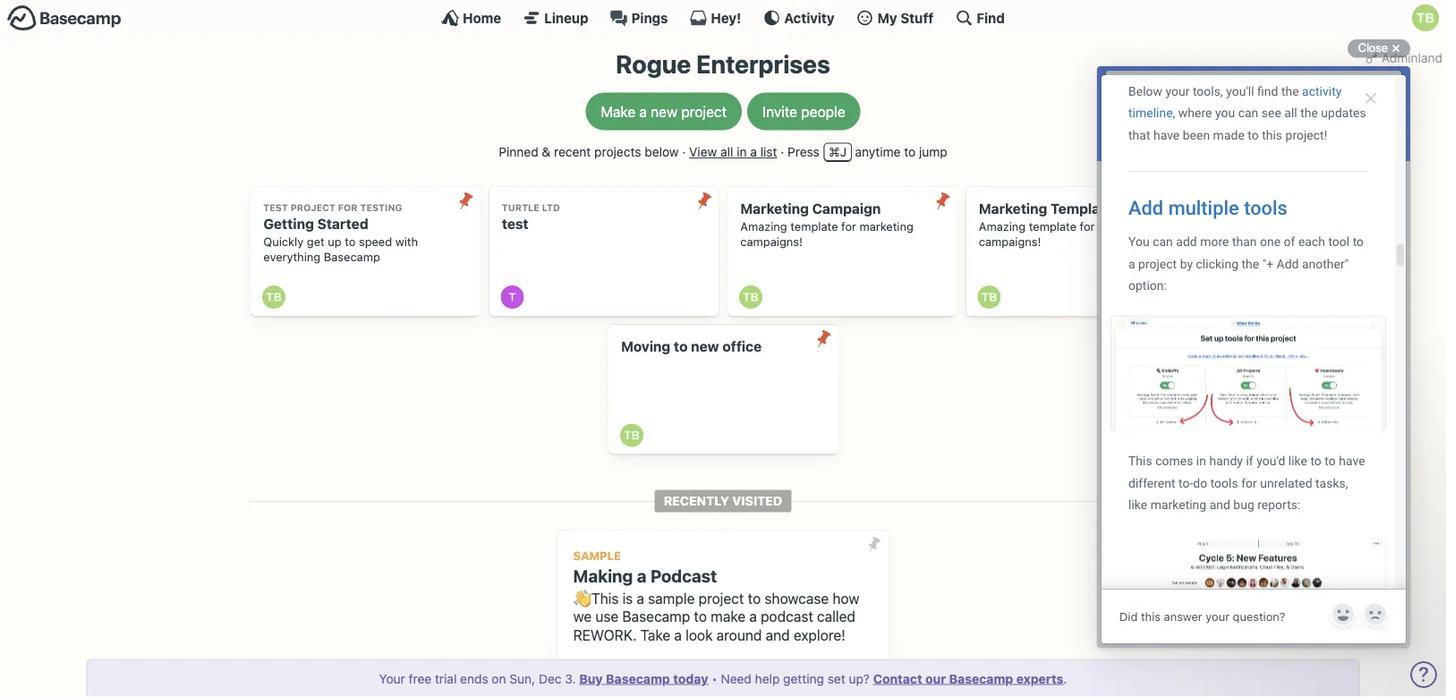 Task type: vqa. For each thing, say whether or not it's contained in the screenshot.
MY STUFF
yes



Task type: locate. For each thing, give the bounding box(es) containing it.
invite people
[[763, 103, 845, 120]]

up
[[328, 235, 341, 248]]

jennifer young image
[[647, 679, 676, 697]]

marketing campaign amazing template for marketing campaigns!
[[740, 200, 913, 248]]

1 marketing from the left
[[740, 200, 809, 217]]

project
[[681, 103, 727, 120], [698, 589, 744, 606]]

1 horizontal spatial campaigns!
[[979, 235, 1041, 248]]

0 vertical spatial new
[[651, 103, 677, 120]]

around
[[716, 627, 762, 644]]

to right the up
[[345, 235, 356, 248]]

switch accounts image
[[7, 4, 122, 32]]

👋
[[573, 589, 588, 606]]

sun,
[[509, 671, 535, 686]]

a left look
[[674, 627, 682, 644]]

for down campaign
[[841, 220, 856, 233]]

office
[[722, 338, 762, 355]]

2 template from the left
[[1029, 220, 1076, 233]]

1 horizontal spatial marketing
[[979, 200, 1047, 217]]

template down template
[[1029, 220, 1076, 233]]

for inside marketing template amazing template for marketing campaigns!
[[1080, 220, 1095, 233]]

use
[[595, 608, 619, 625]]

None submit
[[452, 187, 480, 215], [690, 187, 719, 215], [929, 187, 957, 215], [809, 325, 838, 353], [860, 530, 889, 559], [452, 187, 480, 215], [690, 187, 719, 215], [929, 187, 957, 215], [809, 325, 838, 353], [860, 530, 889, 559]]

cross small image
[[1385, 38, 1407, 59]]

and
[[766, 627, 790, 644]]

buy
[[579, 671, 603, 686]]

make
[[601, 103, 636, 120]]

recent
[[554, 145, 591, 159]]

testing
[[360, 202, 402, 213]]

home
[[463, 10, 501, 26]]

today
[[673, 671, 708, 686]]

1 horizontal spatial ·
[[780, 145, 784, 159]]

marketing for marketing campaign
[[740, 200, 809, 217]]

pinned
[[499, 145, 538, 159]]

marketing down campaign
[[859, 220, 913, 233]]

0 horizontal spatial campaigns!
[[740, 235, 803, 248]]

marketing
[[859, 220, 913, 233], [1098, 220, 1152, 233]]

0 horizontal spatial template
[[790, 220, 838, 233]]

speed
[[359, 235, 392, 248]]

2 horizontal spatial for
[[1080, 220, 1095, 233]]

1 marketing from the left
[[859, 220, 913, 233]]

a right "make"
[[639, 103, 647, 120]]

2 marketing from the left
[[979, 200, 1047, 217]]

up?
[[849, 671, 870, 686]]

.
[[1063, 671, 1067, 686]]

victor cooper image
[[747, 679, 776, 697]]

nicole katz image
[[697, 679, 726, 697]]

recently visited
[[664, 494, 782, 508]]

1 horizontal spatial new
[[691, 338, 719, 355]]

0 horizontal spatial marketing
[[859, 220, 913, 233]]

lineup link
[[523, 9, 588, 27]]

marketing inside marketing template amazing template for marketing campaigns!
[[1098, 220, 1152, 233]]

basecamp inside test project for testing getting started quickly get up to speed with everything basecamp
[[324, 250, 380, 264]]

basecamp right our
[[949, 671, 1013, 686]]

invite people link
[[747, 93, 861, 130]]

2 campaigns! from the left
[[979, 235, 1041, 248]]

marketing left template
[[979, 200, 1047, 217]]

new for a
[[651, 103, 677, 120]]

campaigns! inside marketing campaign amazing template for marketing campaigns!
[[740, 235, 803, 248]]

template down campaign
[[790, 220, 838, 233]]

recently
[[664, 494, 729, 508]]

a right "in" at right top
[[750, 145, 757, 159]]

1 amazing from the left
[[740, 220, 787, 233]]

new left office
[[691, 338, 719, 355]]

template inside marketing campaign amazing template for marketing campaigns!
[[790, 220, 838, 233]]

pings
[[631, 10, 668, 26]]

help
[[755, 671, 780, 686]]

⌘ j anytime to jump
[[829, 145, 947, 159]]

amazing
[[740, 220, 787, 233], [979, 220, 1026, 233]]

1 horizontal spatial marketing
[[1098, 220, 1152, 233]]

1 vertical spatial new
[[691, 338, 719, 355]]

podcast
[[650, 566, 717, 586]]

0 horizontal spatial amazing
[[740, 220, 787, 233]]

is
[[622, 589, 633, 606]]

amazing for marketing campaign
[[740, 220, 787, 233]]

0 horizontal spatial new
[[651, 103, 677, 120]]

for
[[338, 202, 358, 213], [841, 220, 856, 233], [1080, 220, 1095, 233]]

marketing down template
[[1098, 220, 1152, 233]]

dec
[[539, 671, 562, 686]]

find
[[977, 10, 1005, 26]]

marketing inside marketing campaign amazing template for marketing campaigns!
[[740, 200, 809, 217]]

for up started
[[338, 202, 358, 213]]

0 horizontal spatial ·
[[682, 145, 686, 159]]

getting
[[783, 671, 824, 686]]

how
[[833, 589, 859, 606]]

2 marketing from the left
[[1098, 220, 1152, 233]]

this
[[591, 589, 619, 606]]

for down template
[[1080, 220, 1095, 233]]

1 template from the left
[[790, 220, 838, 233]]

new
[[651, 103, 677, 120], [691, 338, 719, 355]]

1 campaigns! from the left
[[740, 235, 803, 248]]

to
[[904, 145, 916, 159], [345, 235, 356, 248], [674, 338, 688, 355], [748, 589, 761, 606], [694, 608, 707, 625]]

making
[[573, 566, 633, 586]]

amazing inside marketing campaign amazing template for marketing campaigns!
[[740, 220, 787, 233]]

campaigns! inside marketing template amazing template for marketing campaigns!
[[979, 235, 1041, 248]]

rework.
[[573, 627, 637, 644]]

project up view
[[681, 103, 727, 120]]

marketing down "list"
[[740, 200, 809, 217]]

your free trial ends on sun, dec  3. buy basecamp today • need help getting set up? contact our basecamp experts .
[[379, 671, 1067, 686]]

template inside marketing template amazing template for marketing campaigns!
[[1029, 220, 1076, 233]]

podcast
[[761, 608, 813, 625]]

1 vertical spatial project
[[698, 589, 744, 606]]

for inside marketing campaign amazing template for marketing campaigns!
[[841, 220, 856, 233]]

tim burton image inside moving to new office link
[[620, 424, 643, 447]]

amazing inside marketing template amazing template for marketing campaigns!
[[979, 220, 1026, 233]]

tim burton image
[[1412, 4, 1439, 31], [262, 286, 285, 309], [978, 286, 1001, 309], [620, 424, 643, 447]]

· left view
[[682, 145, 686, 159]]

0 horizontal spatial for
[[338, 202, 358, 213]]

· right "list"
[[780, 145, 784, 159]]

to up podcast
[[748, 589, 761, 606]]

make a new project link
[[585, 93, 742, 130]]

template
[[790, 220, 838, 233], [1029, 220, 1076, 233]]

for for marketing template
[[1080, 220, 1095, 233]]

a right making
[[637, 566, 647, 586]]

1 horizontal spatial template
[[1029, 220, 1076, 233]]

your
[[379, 671, 405, 686]]

marketing inside marketing campaign amazing template for marketing campaigns!
[[859, 220, 913, 233]]

a
[[639, 103, 647, 120], [750, 145, 757, 159], [637, 566, 647, 586], [637, 589, 644, 606], [749, 608, 757, 625], [674, 627, 682, 644]]

test project for testing getting started quickly get up to speed with everything basecamp
[[263, 202, 418, 264]]

basecamp down the up
[[324, 250, 380, 264]]

amazing for marketing template
[[979, 220, 1026, 233]]

marketing inside marketing template amazing template for marketing campaigns!
[[979, 200, 1047, 217]]

basecamp
[[324, 250, 380, 264], [622, 608, 690, 625], [606, 671, 670, 686], [949, 671, 1013, 686]]

to right moving at the left of the page
[[674, 338, 688, 355]]

campaigns! for marketing template
[[979, 235, 1041, 248]]

new up "below"
[[651, 103, 677, 120]]

visited
[[732, 494, 782, 508]]

0 horizontal spatial marketing
[[740, 200, 809, 217]]

·
[[682, 145, 686, 159], [780, 145, 784, 159]]

new inside "link"
[[651, 103, 677, 120]]

trial
[[435, 671, 457, 686]]

2 amazing from the left
[[979, 220, 1026, 233]]

test
[[502, 215, 529, 232]]

ltd
[[542, 202, 560, 213]]

cheryl walters image
[[597, 679, 625, 697]]

contact our basecamp experts link
[[873, 671, 1063, 686]]

moving to new office link
[[608, 325, 838, 454]]

project up make
[[698, 589, 744, 606]]

find button
[[955, 9, 1005, 27]]

1 horizontal spatial amazing
[[979, 220, 1026, 233]]

basecamp inside sample making a podcast 👋 this is a sample project to showcase how we use basecamp to make a podcast called rework. take a look around and explore!
[[622, 608, 690, 625]]

0 vertical spatial project
[[681, 103, 727, 120]]

to inside test project for testing getting started quickly get up to speed with everything basecamp
[[345, 235, 356, 248]]

marketing
[[740, 200, 809, 217], [979, 200, 1047, 217]]

basecamp up take
[[622, 608, 690, 625]]

1 horizontal spatial for
[[841, 220, 856, 233]]

to left jump at the right top of the page
[[904, 145, 916, 159]]



Task type: describe. For each thing, give the bounding box(es) containing it.
activity
[[784, 10, 834, 26]]

close button
[[1347, 38, 1410, 59]]

terry image
[[501, 286, 524, 309]]

a up around
[[749, 608, 757, 625]]

set
[[827, 671, 845, 686]]

on
[[492, 671, 506, 686]]

annie bryan image
[[572, 679, 600, 697]]

people
[[801, 103, 845, 120]]

3.
[[565, 671, 576, 686]]

showcase
[[765, 589, 829, 606]]

turtle
[[502, 202, 539, 213]]

get
[[307, 235, 325, 248]]

•
[[712, 671, 717, 686]]

a right is
[[637, 589, 644, 606]]

project
[[291, 202, 335, 213]]

steve marsh image
[[722, 679, 751, 697]]

my stuff
[[877, 10, 934, 26]]

marketing template amazing template for marketing campaigns!
[[979, 200, 1152, 248]]

&
[[542, 145, 551, 159]]

test
[[263, 202, 288, 213]]

new for to
[[691, 338, 719, 355]]

projects
[[594, 145, 641, 159]]

experts
[[1016, 671, 1063, 686]]

rogue
[[616, 49, 691, 79]]

jump
[[919, 145, 947, 159]]

adminland link
[[1362, 45, 1446, 71]]

in
[[737, 145, 747, 159]]

· press
[[780, 145, 819, 159]]

close
[[1358, 41, 1388, 55]]

2 · from the left
[[780, 145, 784, 159]]

to up look
[[694, 608, 707, 625]]

need
[[721, 671, 752, 686]]

tim burton image
[[739, 286, 762, 309]]

sample
[[573, 549, 621, 563]]

below
[[645, 145, 679, 159]]

hey! button
[[689, 9, 741, 27]]

buy basecamp today link
[[579, 671, 708, 686]]

view
[[689, 145, 717, 159]]

adminland
[[1381, 50, 1442, 65]]

stuff
[[900, 10, 934, 26]]

template for campaign
[[790, 220, 838, 233]]

moving to new office
[[621, 338, 762, 355]]

turtle ltd test
[[502, 202, 560, 232]]

take
[[640, 627, 670, 644]]

cross small image
[[1385, 38, 1407, 59]]

list
[[760, 145, 777, 159]]

all
[[720, 145, 733, 159]]

for inside test project for testing getting started quickly get up to speed with everything basecamp
[[338, 202, 358, 213]]

press
[[787, 145, 819, 159]]

1 · from the left
[[682, 145, 686, 159]]

⌘
[[829, 145, 840, 159]]

quickly
[[263, 235, 304, 248]]

look
[[685, 627, 713, 644]]

getting
[[263, 215, 314, 232]]

campaign
[[812, 200, 881, 217]]

rogue enterprises
[[616, 49, 830, 79]]

enterprises
[[696, 49, 830, 79]]

contact
[[873, 671, 922, 686]]

make
[[711, 608, 745, 625]]

sample making a podcast 👋 this is a sample project to showcase how we use basecamp to make a podcast called rework. take a look around and explore!
[[573, 549, 859, 644]]

our
[[925, 671, 946, 686]]

a inside make a new project "link"
[[639, 103, 647, 120]]

with
[[395, 235, 418, 248]]

moving
[[621, 338, 670, 355]]

free
[[409, 671, 431, 686]]

pinned & recent projects below · view all in a list
[[499, 145, 777, 159]]

jared davis image
[[622, 679, 651, 697]]

invite
[[763, 103, 797, 120]]

josh fiske image
[[672, 679, 701, 697]]

make a new project
[[601, 103, 727, 120]]

project inside "link"
[[681, 103, 727, 120]]

explore!
[[794, 627, 845, 644]]

main element
[[0, 0, 1446, 35]]

marketing for template
[[1098, 220, 1152, 233]]

hey!
[[711, 10, 741, 26]]

template for template
[[1029, 220, 1076, 233]]

campaigns! for marketing campaign
[[740, 235, 803, 248]]

pings button
[[610, 9, 668, 27]]

sample
[[648, 589, 695, 606]]

project inside sample making a podcast 👋 this is a sample project to showcase how we use basecamp to make a podcast called rework. take a look around and explore!
[[698, 589, 744, 606]]

my
[[877, 10, 897, 26]]

marketing for marketing template
[[979, 200, 1047, 217]]

ends
[[460, 671, 488, 686]]

for for marketing campaign
[[841, 220, 856, 233]]

marketing for campaign
[[859, 220, 913, 233]]

view all in a list link
[[689, 145, 777, 159]]

lineup
[[544, 10, 588, 26]]

everything
[[263, 250, 321, 264]]

basecamp down take
[[606, 671, 670, 686]]

template
[[1051, 200, 1113, 217]]



